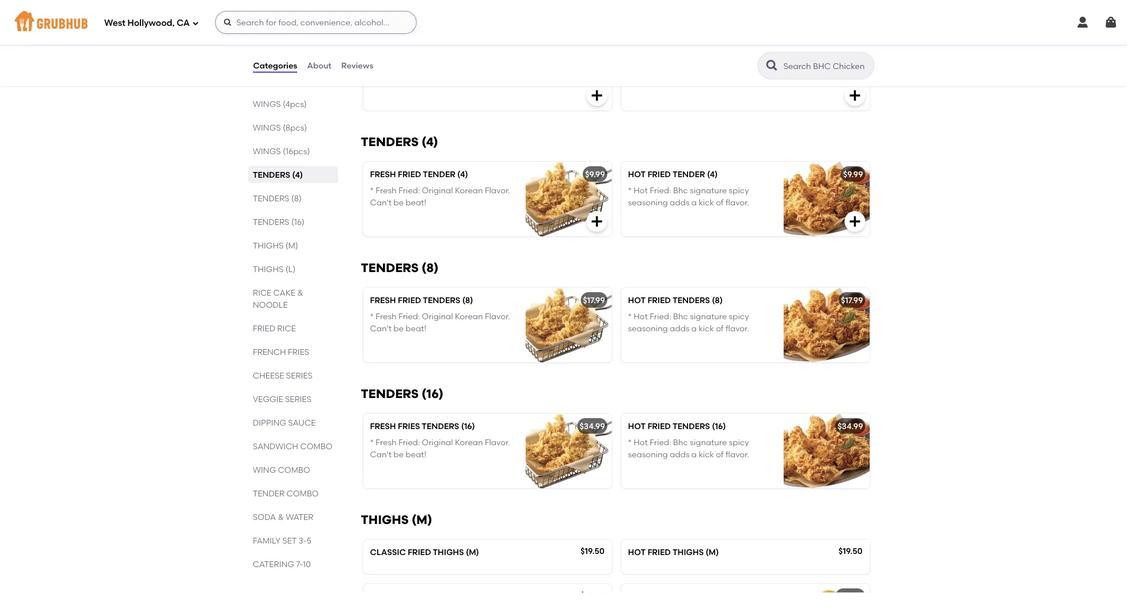 Task type: vqa. For each thing, say whether or not it's contained in the screenshot.
water
yes



Task type: describe. For each thing, give the bounding box(es) containing it.
(16) inside tab
[[291, 217, 304, 227]]

kick for (8)
[[699, 324, 714, 333]]

thighs (l) tab
[[253, 263, 333, 275]]

fresh fried tender (4) image
[[526, 162, 612, 237]]

hollywood,
[[127, 18, 175, 28]]

fried for hot fried tenders (16)
[[648, 422, 671, 432]]

combo for tender combo
[[286, 489, 318, 499]]

Search BHC Chicken search field
[[782, 60, 871, 71]]

tenders (16) tab
[[253, 216, 333, 228]]

2 s from the left
[[385, 5, 390, 15]]

signature for tenders (8)
[[690, 312, 727, 322]]

1 signature from the top
[[690, 186, 727, 196]]

1 beat! from the top
[[406, 198, 426, 207]]

wings (16pcs) tab
[[253, 145, 333, 157]]

veggie
[[253, 395, 283, 404]]

series for cheese series
[[286, 371, 312, 381]]

fresh for tenders (16)
[[370, 422, 396, 432]]

dipping sauce
[[253, 418, 315, 428]]

korean for tenders (16)
[[455, 438, 483, 448]]

(16pcs)
[[282, 146, 310, 156]]

flavor. for (8)
[[726, 324, 749, 333]]

1 a from the top
[[691, 198, 697, 207]]

about button
[[307, 45, 332, 86]]

hot for tenders (8)
[[634, 312, 648, 322]]

(4pcs)
[[282, 99, 306, 109]]

* for fresh fried tender (4)
[[370, 186, 374, 196]]

tender combo tab
[[253, 488, 333, 500]]

can't for tenders (8)
[[370, 324, 392, 333]]

$17.99 for * hot fried: bhc signature spicy seasoning adds a kick of flavor.
[[841, 296, 863, 305]]

of for (16)
[[716, 450, 724, 460]]

1 kick from the top
[[699, 198, 714, 207]]

family set 3-5
[[253, 536, 311, 546]]

sandwich combo
[[253, 442, 332, 452]]

(l)
[[285, 264, 295, 274]]

flavor. for (16)
[[726, 450, 749, 460]]

tenders (4) inside tenders (4) tab
[[253, 170, 303, 180]]

signature for tenders (16)
[[690, 438, 727, 448]]

cheese series
[[253, 371, 312, 381]]

catering
[[253, 560, 294, 570]]

& for water
[[278, 513, 284, 522]]

cake
[[273, 288, 295, 298]]

hot fried tenders (16) image
[[784, 414, 870, 489]]

fried: for fresh fries tenders (16)
[[399, 438, 420, 448]]

wing combo tab
[[253, 464, 333, 476]]

set
[[282, 536, 296, 546]]

tenders (4) tab
[[253, 169, 333, 181]]

flavor. for tenders (16)
[[485, 438, 510, 448]]

catering 7-10 tab
[[253, 559, 333, 571]]

bhc for tenders (16)
[[673, 438, 688, 448]]

fried for classic fried thighs (m)
[[408, 548, 431, 558]]

1 fresh from the top
[[370, 170, 396, 179]]

* hot fried: bhc signature spicy seasoning adds a kick of flavor. for tenders (8)
[[628, 312, 749, 333]]

west hollywood, ca
[[104, 18, 190, 28]]

thighs (m) inside tab
[[253, 241, 298, 251]]

adds for tenders (8)
[[670, 324, 690, 333]]

be for (8)
[[394, 324, 404, 333]]

cheese
[[253, 371, 284, 381]]

thighs (m) tab
[[253, 240, 333, 252]]

french fries
[[253, 347, 309, 357]]

fresh fries tenders (16) image
[[526, 414, 612, 489]]

soda
[[253, 513, 276, 522]]

wing combo
[[253, 465, 310, 475]]

$17.99 for * fresh fried: original korean flavor. can't be beat!
[[583, 296, 605, 305]]

$34.99 for * hot fried: bhc signature spicy seasoning adds a kick of flavor.
[[838, 422, 863, 432]]

thighs inside thighs (l) tab
[[253, 264, 283, 274]]

wings (8pcs)
[[253, 123, 307, 132]]

fried for fresh fried tender (4)
[[398, 170, 421, 179]]

a for (8)
[[691, 324, 697, 333]]

3-
[[298, 536, 306, 546]]

fried for hot fried tender (4)
[[648, 170, 671, 179]]

wing
[[253, 465, 276, 475]]

bburinkle thighs (m) image
[[784, 585, 870, 594]]

wings for wings (16pcs)
[[253, 146, 281, 156]]

of for (8)
[[716, 324, 724, 333]]

1 korean from the top
[[455, 186, 483, 196]]

reviews button
[[341, 45, 374, 86]]

s & s wings (16) button
[[363, 0, 612, 49]]

fried for hot fried tenders (8)
[[648, 296, 671, 305]]

& inside rice cake & noodle
[[297, 288, 303, 298]]

1 can't from the top
[[370, 198, 392, 207]]

fried: for fresh fried tender (4)
[[399, 186, 420, 196]]

fried rice
[[253, 324, 296, 333]]

kick for (16)
[[699, 450, 714, 460]]

1 vertical spatial tenders (16)
[[361, 387, 444, 402]]

$35.99 button
[[621, 59, 870, 111]]

hot fried tender (4) image
[[784, 162, 870, 237]]

10
[[303, 560, 310, 570]]

wings (4pcs)
[[253, 99, 306, 109]]

hot fried tenders (16)
[[628, 422, 726, 432]]

fresh for tenders (8)
[[376, 312, 397, 322]]

1 be from the top
[[394, 198, 404, 207]]

hot fried thighs (m)
[[628, 548, 719, 558]]

gold
[[370, 66, 394, 76]]

fresh fries tenders (16)
[[370, 422, 475, 432]]

1 hot from the top
[[634, 186, 648, 196]]

fresh fried tender (4)
[[370, 170, 468, 179]]

soda & water tab
[[253, 511, 333, 524]]

* hot fried: bhc signature spicy seasoning adds a kick of flavor. for tenders (16)
[[628, 438, 749, 460]]

hot for hot fried tenders (16)
[[628, 422, 646, 432]]

fries for fresh
[[398, 422, 420, 432]]

(m) inside tab
[[285, 241, 298, 251]]

1 horizontal spatial svg image
[[590, 215, 604, 229]]

fried inside tab
[[253, 324, 275, 333]]

1 vertical spatial tenders (8)
[[361, 261, 439, 276]]

* for fresh fries tenders (16)
[[370, 438, 374, 448]]

about
[[307, 61, 332, 70]]

(4) inside tab
[[292, 170, 303, 180]]

combo for wing combo
[[278, 465, 310, 475]]

$9.99 for * fresh fried: original korean flavor. can't be beat!
[[585, 170, 605, 179]]

1 horizontal spatial thighs (m)
[[361, 513, 432, 528]]

$19.50 for classic fried thighs (m)
[[581, 547, 604, 557]]

hot for tenders (16)
[[634, 438, 648, 448]]

thighs inside thighs (m) tab
[[253, 241, 283, 251]]

tenders (16) inside tab
[[253, 217, 304, 227]]

wings inside gold king wings (16) button
[[419, 66, 447, 76]]

sauce
[[288, 418, 315, 428]]

$35.99
[[837, 65, 862, 75]]

adds for tenders (16)
[[670, 450, 690, 460]]

hot for hot fried tender (4)
[[628, 170, 646, 179]]

veggie series tab
[[253, 393, 333, 405]]

fried: for hot fried tender (4)
[[650, 186, 671, 196]]

1 fresh from the top
[[376, 186, 397, 196]]

hot for hot fried thighs (m)
[[628, 548, 646, 558]]

fried: for hot fried tenders (16)
[[650, 438, 671, 448]]

1 * fresh fried: original korean flavor. can't be beat! from the top
[[370, 186, 510, 207]]

catering 7-10
[[253, 560, 310, 570]]

family
[[253, 536, 280, 546]]

$19.50 for hot fried thighs (m)
[[839, 547, 862, 557]]

seasoning for tenders (16)
[[628, 450, 668, 460]]

soda & water
[[253, 513, 313, 522]]

search icon image
[[765, 59, 779, 73]]



Task type: locate. For each thing, give the bounding box(es) containing it.
1 $17.99 from the left
[[583, 296, 605, 305]]

0 vertical spatial tenders (8)
[[253, 194, 301, 203]]

noodle
[[253, 300, 288, 310]]

can't for tenders (16)
[[370, 450, 392, 460]]

adds
[[670, 198, 690, 207], [670, 324, 690, 333], [670, 450, 690, 460]]

* fresh fried: original korean flavor. can't be beat! for tenders (8)
[[370, 312, 510, 333]]

2 vertical spatial a
[[691, 450, 697, 460]]

svg image inside main navigation navigation
[[223, 18, 232, 27]]

3 * fresh fried: original korean flavor. can't be beat! from the top
[[370, 438, 510, 460]]

sandwich
[[253, 442, 298, 452]]

adds down hot fried tender (4)
[[670, 198, 690, 207]]

2 vertical spatial beat!
[[406, 450, 426, 460]]

1 seasoning from the top
[[628, 198, 668, 207]]

thighs
[[253, 241, 283, 251], [253, 264, 283, 274], [361, 513, 409, 528], [433, 548, 464, 558], [673, 548, 704, 558]]

combo up water
[[286, 489, 318, 499]]

*
[[370, 186, 374, 196], [628, 186, 632, 196], [370, 312, 374, 322], [628, 312, 632, 322], [370, 438, 374, 448], [628, 438, 632, 448]]

fresh for tenders (16)
[[376, 438, 397, 448]]

* fresh fried: original korean flavor. can't be beat! down fresh fries tenders (16)
[[370, 438, 510, 460]]

veggie series
[[253, 395, 311, 404]]

of down hot fried tenders (16)
[[716, 450, 724, 460]]

$17.99
[[583, 296, 605, 305], [841, 296, 863, 305]]

be
[[394, 198, 404, 207], [394, 324, 404, 333], [394, 450, 404, 460]]

a for (16)
[[691, 450, 697, 460]]

fried: down fresh fried tender (4) on the top left
[[399, 186, 420, 196]]

2 of from the top
[[716, 324, 724, 333]]

be down fresh fries tenders (16)
[[394, 450, 404, 460]]

* for hot fried tenders (16)
[[628, 438, 632, 448]]

bhc down hot fried tenders (16)
[[673, 438, 688, 448]]

0 horizontal spatial tenders (16)
[[253, 217, 304, 227]]

3 bhc from the top
[[673, 438, 688, 448]]

2 beat! from the top
[[406, 324, 426, 333]]

fried for fresh fried tenders (8)
[[398, 296, 421, 305]]

wings (8pcs) tab
[[253, 122, 333, 134]]

2 vertical spatial fresh
[[376, 438, 397, 448]]

a down hot fried tenders (16)
[[691, 450, 697, 460]]

svg image
[[1076, 16, 1090, 29], [1104, 16, 1118, 29], [192, 20, 199, 27], [590, 89, 604, 102], [848, 89, 862, 102], [848, 215, 862, 229]]

0 vertical spatial flavor.
[[485, 186, 510, 196]]

svg image
[[223, 18, 232, 27], [590, 215, 604, 229]]

0 horizontal spatial svg image
[[223, 18, 232, 27]]

bhc down hot fried tender (4)
[[673, 186, 688, 196]]

* down fresh fried tenders (8)
[[370, 312, 374, 322]]

tenders (16) up thighs (m) tab
[[253, 217, 304, 227]]

spicy for (8)
[[729, 312, 749, 322]]

rice
[[253, 288, 271, 298], [277, 324, 296, 333]]

0 horizontal spatial tenders (4)
[[253, 170, 303, 180]]

cheese series tab
[[253, 370, 333, 382]]

0 horizontal spatial &
[[278, 513, 284, 522]]

fried: down hot fried tenders (8)
[[650, 312, 671, 322]]

rice up french fries
[[277, 324, 296, 333]]

0 vertical spatial fresh
[[376, 186, 397, 196]]

fried: for fresh fried tenders (8)
[[399, 312, 420, 322]]

* for hot fried tenders (8)
[[628, 312, 632, 322]]

2 $19.50 from the left
[[839, 547, 862, 557]]

fresh down fresh fried tenders (8)
[[376, 312, 397, 322]]

0 vertical spatial beat!
[[406, 198, 426, 207]]

wings for wings (8pcs)
[[253, 123, 281, 132]]

3 adds from the top
[[670, 450, 690, 460]]

signature
[[690, 186, 727, 196], [690, 312, 727, 322], [690, 438, 727, 448]]

1 $34.99 from the left
[[580, 422, 605, 432]]

kick down hot fried tenders (16)
[[699, 450, 714, 460]]

spicy
[[729, 186, 749, 196], [729, 312, 749, 322], [729, 438, 749, 448]]

beat! for (8)
[[406, 324, 426, 333]]

can't down fresh fries tenders (16)
[[370, 450, 392, 460]]

combo for sandwich combo
[[300, 442, 332, 452]]

fried: down hot fried tender (4)
[[650, 186, 671, 196]]

classic fried thighs (m)
[[370, 548, 479, 558]]

1 vertical spatial a
[[691, 324, 697, 333]]

4 hot from the top
[[628, 548, 646, 558]]

family set 3-5 tab
[[253, 535, 333, 547]]

main navigation navigation
[[0, 0, 1127, 45]]

1 horizontal spatial tenders (16)
[[361, 387, 444, 402]]

tender for original
[[423, 170, 455, 179]]

king
[[396, 66, 417, 76]]

original for (8)
[[422, 312, 453, 322]]

fries for french
[[288, 347, 309, 357]]

combo inside tab
[[286, 489, 318, 499]]

fried:
[[399, 186, 420, 196], [650, 186, 671, 196], [399, 312, 420, 322], [650, 312, 671, 322], [399, 438, 420, 448], [650, 438, 671, 448]]

3 signature from the top
[[690, 438, 727, 448]]

2 $9.99 from the left
[[843, 170, 863, 179]]

1 vertical spatial bhc
[[673, 312, 688, 322]]

1 vertical spatial signature
[[690, 312, 727, 322]]

2 vertical spatial bhc
[[673, 438, 688, 448]]

dipping sauce tab
[[253, 417, 333, 429]]

kick
[[699, 198, 714, 207], [699, 324, 714, 333], [699, 450, 714, 460]]

2 vertical spatial of
[[716, 450, 724, 460]]

0 vertical spatial bhc
[[673, 186, 688, 196]]

0 vertical spatial seasoning
[[628, 198, 668, 207]]

hot down hot fried tender (4)
[[634, 186, 648, 196]]

3 can't from the top
[[370, 450, 392, 460]]

0 horizontal spatial $9.99
[[585, 170, 605, 179]]

$34.99 for * fresh fried: original korean flavor. can't be beat!
[[580, 422, 605, 432]]

2 spicy from the top
[[729, 312, 749, 322]]

2 $34.99 from the left
[[838, 422, 863, 432]]

dipping
[[253, 418, 286, 428]]

2 be from the top
[[394, 324, 404, 333]]

2 vertical spatial &
[[278, 513, 284, 522]]

1 vertical spatial &
[[297, 288, 303, 298]]

2 vertical spatial flavor.
[[726, 450, 749, 460]]

1 horizontal spatial tenders (8)
[[361, 261, 439, 276]]

0 vertical spatial flavor.
[[726, 198, 749, 207]]

tenders (4) up fresh fried tender (4) on the top left
[[361, 135, 438, 149]]

3 hot from the top
[[634, 438, 648, 448]]

& inside s & s wings (16) button
[[377, 5, 383, 15]]

1 bhc from the top
[[673, 186, 688, 196]]

tenders (8) up tenders (16) tab at top
[[253, 194, 301, 203]]

2 vertical spatial * hot fried: bhc signature spicy seasoning adds a kick of flavor.
[[628, 438, 749, 460]]

adds down hot fried tenders (8)
[[670, 324, 690, 333]]

2 vertical spatial combo
[[286, 489, 318, 499]]

1 vertical spatial svg image
[[590, 215, 604, 229]]

series up veggie series tab
[[286, 371, 312, 381]]

$34.99
[[580, 422, 605, 432], [838, 422, 863, 432]]

2 signature from the top
[[690, 312, 727, 322]]

* down fresh fried tender (4) on the top left
[[370, 186, 374, 196]]

0 vertical spatial can't
[[370, 198, 392, 207]]

can't down fresh fried tender (4) on the top left
[[370, 198, 392, 207]]

fresh
[[370, 170, 396, 179], [370, 296, 396, 305], [370, 422, 396, 432]]

2 * fresh fried: original korean flavor. can't be beat! from the top
[[370, 312, 510, 333]]

0 vertical spatial * hot fried: bhc signature spicy seasoning adds a kick of flavor.
[[628, 186, 749, 207]]

1 hot from the top
[[628, 170, 646, 179]]

0 vertical spatial of
[[716, 198, 724, 207]]

fresh for tenders (8)
[[370, 296, 396, 305]]

seasoning down hot fried tenders (8)
[[628, 324, 668, 333]]

fried: down fresh fried tenders (8)
[[399, 312, 420, 322]]

tenders
[[361, 135, 419, 149], [253, 170, 290, 180], [253, 194, 289, 203], [253, 217, 289, 227], [361, 261, 419, 276], [423, 296, 460, 305], [673, 296, 710, 305], [361, 387, 419, 402], [422, 422, 459, 432], [673, 422, 710, 432]]

(8pcs)
[[282, 123, 307, 132]]

beat! down fresh fries tenders (16)
[[406, 450, 426, 460]]

a down hot fried tender (4)
[[691, 198, 697, 207]]

1 horizontal spatial s
[[385, 5, 390, 15]]

of
[[716, 198, 724, 207], [716, 324, 724, 333], [716, 450, 724, 460]]

3 be from the top
[[394, 450, 404, 460]]

0 vertical spatial rice
[[253, 288, 271, 298]]

3 spicy from the top
[[729, 438, 749, 448]]

1 horizontal spatial rice
[[277, 324, 296, 333]]

fresh fried tenders (8) image
[[526, 288, 612, 363]]

hot down hot fried tenders (8)
[[634, 312, 648, 322]]

wings inside s & s wings (16) button
[[392, 5, 420, 15]]

0 vertical spatial kick
[[699, 198, 714, 207]]

3 fresh from the top
[[376, 438, 397, 448]]

1 vertical spatial series
[[285, 395, 311, 404]]

seasoning down hot fried tenders (16)
[[628, 450, 668, 460]]

0 vertical spatial fresh
[[370, 170, 396, 179]]

2 kick from the top
[[699, 324, 714, 333]]

2 vertical spatial be
[[394, 450, 404, 460]]

0 horizontal spatial $17.99
[[583, 296, 605, 305]]

of down hot fried tender (4)
[[716, 198, 724, 207]]

fried
[[398, 170, 421, 179], [648, 170, 671, 179], [398, 296, 421, 305], [648, 296, 671, 305], [253, 324, 275, 333], [648, 422, 671, 432], [408, 548, 431, 558], [648, 548, 671, 558]]

3 seasoning from the top
[[628, 450, 668, 460]]

1 vertical spatial korean
[[455, 312, 483, 322]]

1 of from the top
[[716, 198, 724, 207]]

tenders (16) up fresh fries tenders (16)
[[361, 387, 444, 402]]

series for veggie series
[[285, 395, 311, 404]]

rice inside fried rice tab
[[277, 324, 296, 333]]

can't down fresh fried tenders (8)
[[370, 324, 392, 333]]

flavor.
[[726, 198, 749, 207], [726, 324, 749, 333], [726, 450, 749, 460]]

0 horizontal spatial fries
[[288, 347, 309, 357]]

classic
[[370, 548, 406, 558]]

of down hot fried tenders (8)
[[716, 324, 724, 333]]

2 vertical spatial signature
[[690, 438, 727, 448]]

1 vertical spatial flavor.
[[726, 324, 749, 333]]

1 vertical spatial fresh
[[376, 312, 397, 322]]

2 horizontal spatial &
[[377, 5, 383, 15]]

2 horizontal spatial tender
[[673, 170, 705, 179]]

fried for hot fried thighs (m)
[[648, 548, 671, 558]]

2 vertical spatial spicy
[[729, 438, 749, 448]]

hot fried tenders (8) image
[[784, 288, 870, 363]]

2 vertical spatial kick
[[699, 450, 714, 460]]

beat! down fresh fried tender (4) on the top left
[[406, 198, 426, 207]]

& for s
[[377, 5, 383, 15]]

1 vertical spatial adds
[[670, 324, 690, 333]]

(8) inside tab
[[291, 194, 301, 203]]

seasoning for tenders (8)
[[628, 324, 668, 333]]

flavor. for tenders (8)
[[485, 312, 510, 322]]

korean down fresh fried tender (4) on the top left
[[455, 186, 483, 196]]

2 hot from the top
[[628, 296, 646, 305]]

bhc down hot fried tenders (8)
[[673, 312, 688, 322]]

original for (16)
[[422, 438, 453, 448]]

thighs (m) up thighs (l)
[[253, 241, 298, 251]]

beat! for (16)
[[406, 450, 426, 460]]

tenders (16)
[[253, 217, 304, 227], [361, 387, 444, 402]]

7-
[[296, 560, 303, 570]]

wings (4pcs) tab
[[253, 98, 333, 110]]

* for hot fried tender (4)
[[628, 186, 632, 196]]

tender inside tab
[[253, 489, 284, 499]]

fries inside tab
[[288, 347, 309, 357]]

0 vertical spatial * fresh fried: original korean flavor. can't be beat!
[[370, 186, 510, 207]]

tender for bhc
[[673, 170, 705, 179]]

0 vertical spatial fries
[[288, 347, 309, 357]]

2 $17.99 from the left
[[841, 296, 863, 305]]

fresh fried tenders (8)
[[370, 296, 473, 305]]

1 $9.99 from the left
[[585, 170, 605, 179]]

0 vertical spatial &
[[377, 5, 383, 15]]

flavor.
[[485, 186, 510, 196], [485, 312, 510, 322], [485, 438, 510, 448]]

* fresh fried: original korean flavor. can't be beat! for tenders (16)
[[370, 438, 510, 460]]

west
[[104, 18, 125, 28]]

tenders (8)
[[253, 194, 301, 203], [361, 261, 439, 276]]

* down fresh fries tenders (16)
[[370, 438, 374, 448]]

beat! down fresh fried tenders (8)
[[406, 324, 426, 333]]

0 vertical spatial adds
[[670, 198, 690, 207]]

Search for food, convenience, alcohol... search field
[[215, 11, 417, 34]]

reviews
[[341, 61, 373, 70]]

2 hot from the top
[[634, 312, 648, 322]]

french fries tab
[[253, 346, 333, 358]]

3 a from the top
[[691, 450, 697, 460]]

$9.99 for * hot fried: bhc signature spicy seasoning adds a kick of flavor.
[[843, 170, 863, 179]]

3 hot from the top
[[628, 422, 646, 432]]

* fresh fried: original korean flavor. can't be beat!
[[370, 186, 510, 207], [370, 312, 510, 333], [370, 438, 510, 460]]

1 vertical spatial beat!
[[406, 324, 426, 333]]

3 beat! from the top
[[406, 450, 426, 460]]

wings inside wings (16pcs) tab
[[253, 146, 281, 156]]

0 vertical spatial a
[[691, 198, 697, 207]]

wings
[[392, 5, 420, 15], [419, 66, 447, 76], [253, 99, 281, 109], [253, 123, 281, 132], [253, 146, 281, 156]]

1 vertical spatial be
[[394, 324, 404, 333]]

original down fresh fried tenders (8)
[[422, 312, 453, 322]]

2 a from the top
[[691, 324, 697, 333]]

2 vertical spatial seasoning
[[628, 450, 668, 460]]

2 fresh from the top
[[376, 312, 397, 322]]

* fresh fried: original korean flavor. can't be beat! down fresh fried tender (4) on the top left
[[370, 186, 510, 207]]

3 flavor. from the top
[[485, 438, 510, 448]]

0 vertical spatial original
[[422, 186, 453, 196]]

wings (16pcs)
[[253, 146, 310, 156]]

1 horizontal spatial $9.99
[[843, 170, 863, 179]]

&
[[377, 5, 383, 15], [297, 288, 303, 298], [278, 513, 284, 522]]

korean for tenders (8)
[[455, 312, 483, 322]]

sandwich combo tab
[[253, 441, 333, 453]]

(m)
[[285, 241, 298, 251], [412, 513, 432, 528], [466, 548, 479, 558], [706, 548, 719, 558]]

1 vertical spatial of
[[716, 324, 724, 333]]

rice up the noodle
[[253, 288, 271, 298]]

1 vertical spatial flavor.
[[485, 312, 510, 322]]

categories
[[253, 61, 297, 70]]

2 vertical spatial can't
[[370, 450, 392, 460]]

3 of from the top
[[716, 450, 724, 460]]

5
[[306, 536, 311, 546]]

1 horizontal spatial tenders (4)
[[361, 135, 438, 149]]

1 vertical spatial hot
[[634, 312, 648, 322]]

* down hot fried tenders (16)
[[628, 438, 632, 448]]

fried: down hot fried tenders (16)
[[650, 438, 671, 448]]

1 vertical spatial kick
[[699, 324, 714, 333]]

* down hot fried tenders (8)
[[628, 312, 632, 322]]

1 vertical spatial original
[[422, 312, 453, 322]]

can't
[[370, 198, 392, 207], [370, 324, 392, 333], [370, 450, 392, 460]]

2 vertical spatial flavor.
[[485, 438, 510, 448]]

hot down hot fried tenders (16)
[[634, 438, 648, 448]]

adds down hot fried tenders (16)
[[670, 450, 690, 460]]

fresh down fresh fried tender (4) on the top left
[[376, 186, 397, 196]]

water
[[286, 513, 313, 522]]

gold king wings (16) button
[[363, 59, 612, 111]]

tenders (8) up fresh fried tenders (8)
[[361, 261, 439, 276]]

korean down fresh fried tenders (8)
[[455, 312, 483, 322]]

0 horizontal spatial $34.99
[[580, 422, 605, 432]]

1 flavor. from the top
[[726, 198, 749, 207]]

0 vertical spatial tenders (16)
[[253, 217, 304, 227]]

hot
[[634, 186, 648, 196], [634, 312, 648, 322], [634, 438, 648, 448]]

thighs (m) up classic
[[361, 513, 432, 528]]

1 vertical spatial can't
[[370, 324, 392, 333]]

* hot fried: bhc signature spicy seasoning adds a kick of flavor. down hot fried tenders (8)
[[628, 312, 749, 333]]

0 vertical spatial korean
[[455, 186, 483, 196]]

wings for wings (4pcs)
[[253, 99, 281, 109]]

fresh down fresh fries tenders (16)
[[376, 438, 397, 448]]

a
[[691, 198, 697, 207], [691, 324, 697, 333], [691, 450, 697, 460]]

1 vertical spatial seasoning
[[628, 324, 668, 333]]

fried: for hot fried tenders (8)
[[650, 312, 671, 322]]

$19.50
[[581, 547, 604, 557], [839, 547, 862, 557]]

tenders (4)
[[361, 135, 438, 149], [253, 170, 303, 180]]

(4)
[[422, 135, 438, 149], [457, 170, 468, 179], [707, 170, 718, 179], [292, 170, 303, 180]]

3 original from the top
[[422, 438, 453, 448]]

series up sauce
[[285, 395, 311, 404]]

kick down hot fried tenders (8)
[[699, 324, 714, 333]]

rice inside rice cake & noodle
[[253, 288, 271, 298]]

0 horizontal spatial tender
[[253, 489, 284, 499]]

fries
[[288, 347, 309, 357], [398, 422, 420, 432]]

1 vertical spatial * fresh fried: original korean flavor. can't be beat!
[[370, 312, 510, 333]]

s & s wings (16)
[[370, 5, 436, 15]]

3 fresh from the top
[[370, 422, 396, 432]]

2 seasoning from the top
[[628, 324, 668, 333]]

thighs (m)
[[253, 241, 298, 251], [361, 513, 432, 528]]

korean
[[455, 186, 483, 196], [455, 312, 483, 322], [455, 438, 483, 448]]

1 original from the top
[[422, 186, 453, 196]]

2 flavor. from the top
[[485, 312, 510, 322]]

2 vertical spatial original
[[422, 438, 453, 448]]

rice cake & noodle
[[253, 288, 303, 310]]

series
[[286, 371, 312, 381], [285, 395, 311, 404]]

wings inside tab
[[253, 123, 281, 132]]

tenders (8) inside tenders (8) tab
[[253, 194, 301, 203]]

0 horizontal spatial thighs (m)
[[253, 241, 298, 251]]

2 * hot fried: bhc signature spicy seasoning adds a kick of flavor. from the top
[[628, 312, 749, 333]]

2 vertical spatial fresh
[[370, 422, 396, 432]]

3 kick from the top
[[699, 450, 714, 460]]

* hot fried: bhc signature spicy seasoning adds a kick of flavor. down hot fried tender (4)
[[628, 186, 749, 207]]

thighs (l)
[[253, 264, 295, 274]]

2 flavor. from the top
[[726, 324, 749, 333]]

3 flavor. from the top
[[726, 450, 749, 460]]

2 vertical spatial * fresh fried: original korean flavor. can't be beat!
[[370, 438, 510, 460]]

(16)
[[422, 5, 436, 15], [449, 66, 463, 76], [291, 217, 304, 227], [422, 387, 444, 402], [461, 422, 475, 432], [712, 422, 726, 432]]

2 vertical spatial korean
[[455, 438, 483, 448]]

0 vertical spatial hot
[[634, 186, 648, 196]]

categories button
[[253, 45, 298, 86]]

gold king wings (16)
[[370, 66, 463, 76]]

1 adds from the top
[[670, 198, 690, 207]]

1 s from the left
[[370, 5, 375, 15]]

1 * hot fried: bhc signature spicy seasoning adds a kick of flavor. from the top
[[628, 186, 749, 207]]

1 vertical spatial * hot fried: bhc signature spicy seasoning adds a kick of flavor.
[[628, 312, 749, 333]]

2 fresh from the top
[[370, 296, 396, 305]]

* down hot fried tender (4)
[[628, 186, 632, 196]]

combo down sauce
[[300, 442, 332, 452]]

hot fried tender (4)
[[628, 170, 718, 179]]

0 vertical spatial spicy
[[729, 186, 749, 196]]

$9.99
[[585, 170, 605, 179], [843, 170, 863, 179]]

seasoning down hot fried tender (4)
[[628, 198, 668, 207]]

0 horizontal spatial rice
[[253, 288, 271, 298]]

rice cake & noodle tab
[[253, 287, 333, 311]]

korean down fresh fries tenders (16)
[[455, 438, 483, 448]]

1 vertical spatial tenders (4)
[[253, 170, 303, 180]]

tender
[[423, 170, 455, 179], [673, 170, 705, 179], [253, 489, 284, 499]]

hot fried tenders (8)
[[628, 296, 723, 305]]

1 spicy from the top
[[729, 186, 749, 196]]

* hot fried: bhc signature spicy seasoning adds a kick of flavor. down hot fried tenders (16)
[[628, 438, 749, 460]]

be down fresh fried tenders (8)
[[394, 324, 404, 333]]

fried: down fresh fries tenders (16)
[[399, 438, 420, 448]]

1 flavor. from the top
[[485, 186, 510, 196]]

a down hot fried tenders (8)
[[691, 324, 697, 333]]

0 vertical spatial tenders (4)
[[361, 135, 438, 149]]

fried rice tab
[[253, 323, 333, 335]]

3 korean from the top
[[455, 438, 483, 448]]

bhc for tenders (8)
[[673, 312, 688, 322]]

0 vertical spatial be
[[394, 198, 404, 207]]

0 horizontal spatial tenders (8)
[[253, 194, 301, 203]]

2 can't from the top
[[370, 324, 392, 333]]

3 * hot fried: bhc signature spicy seasoning adds a kick of flavor. from the top
[[628, 438, 749, 460]]

0 horizontal spatial $19.50
[[581, 547, 604, 557]]

ca
[[177, 18, 190, 28]]

seasoning
[[628, 198, 668, 207], [628, 324, 668, 333], [628, 450, 668, 460]]

(8)
[[291, 194, 301, 203], [422, 261, 439, 276], [462, 296, 473, 305], [712, 296, 723, 305]]

signature down hot fried tenders (16)
[[690, 438, 727, 448]]

tenders (4) down wings (16pcs) at the left of page
[[253, 170, 303, 180]]

tenders (8) tab
[[253, 192, 333, 204]]

tender combo
[[253, 489, 318, 499]]

2 bhc from the top
[[673, 312, 688, 322]]

signature down hot fried tenders (8)
[[690, 312, 727, 322]]

wings inside wings (4pcs) tab
[[253, 99, 281, 109]]

s
[[370, 5, 375, 15], [385, 5, 390, 15]]

1 horizontal spatial fries
[[398, 422, 420, 432]]

1 horizontal spatial $17.99
[[841, 296, 863, 305]]

original
[[422, 186, 453, 196], [422, 312, 453, 322], [422, 438, 453, 448]]

* fresh fried: original korean flavor. can't be beat! down fresh fried tenders (8)
[[370, 312, 510, 333]]

french
[[253, 347, 286, 357]]

& inside "soda & water" tab
[[278, 513, 284, 522]]

original down fresh fries tenders (16)
[[422, 438, 453, 448]]

combo down the sandwich combo tab
[[278, 465, 310, 475]]

original down fresh fried tender (4) on the top left
[[422, 186, 453, 196]]

0 horizontal spatial s
[[370, 5, 375, 15]]

1 $19.50 from the left
[[581, 547, 604, 557]]

2 vertical spatial hot
[[634, 438, 648, 448]]

2 korean from the top
[[455, 312, 483, 322]]

hot
[[628, 170, 646, 179], [628, 296, 646, 305], [628, 422, 646, 432], [628, 548, 646, 558]]

be down fresh fried tender (4) on the top left
[[394, 198, 404, 207]]

be for (16)
[[394, 450, 404, 460]]

beat!
[[406, 198, 426, 207], [406, 324, 426, 333], [406, 450, 426, 460]]

kick down hot fried tender (4)
[[699, 198, 714, 207]]

2 original from the top
[[422, 312, 453, 322]]

1 vertical spatial rice
[[277, 324, 296, 333]]

hot for hot fried tenders (8)
[[628, 296, 646, 305]]

1 vertical spatial fries
[[398, 422, 420, 432]]

signature down hot fried tender (4)
[[690, 186, 727, 196]]

1 vertical spatial fresh
[[370, 296, 396, 305]]

2 adds from the top
[[670, 324, 690, 333]]

spicy for (16)
[[729, 438, 749, 448]]

0 vertical spatial signature
[[690, 186, 727, 196]]

1 vertical spatial spicy
[[729, 312, 749, 322]]

* for fresh fried tenders (8)
[[370, 312, 374, 322]]



